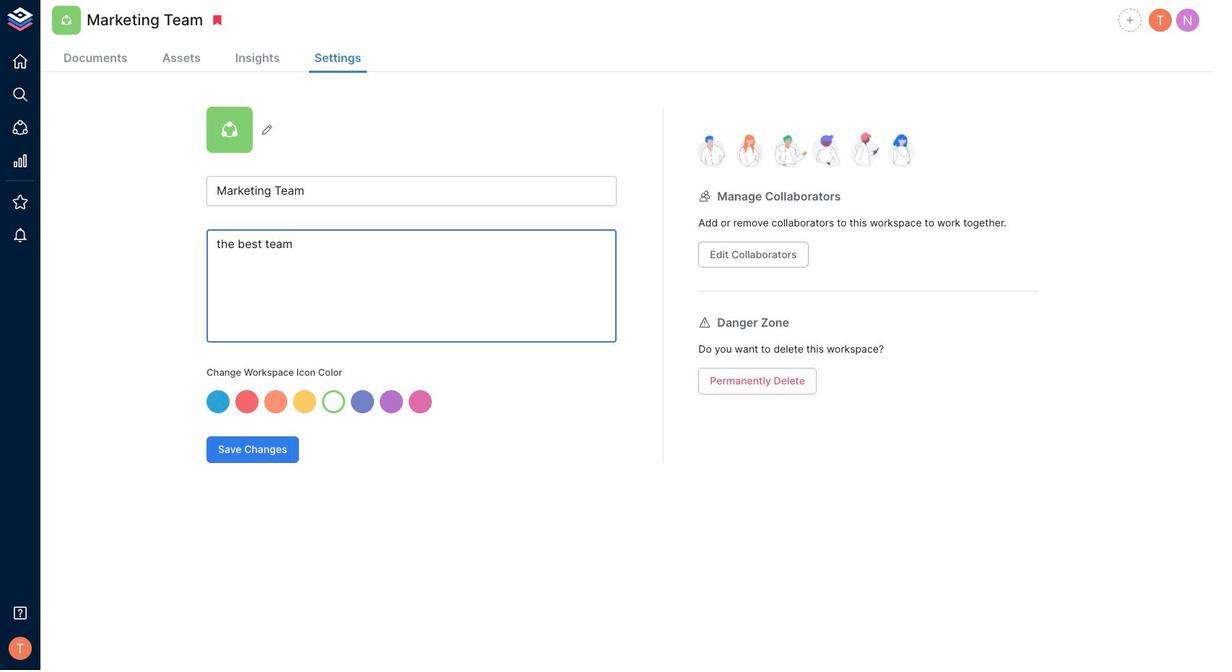 Task type: locate. For each thing, give the bounding box(es) containing it.
remove bookmark image
[[211, 14, 224, 27]]

Workspace Name text field
[[207, 176, 617, 207]]



Task type: describe. For each thing, give the bounding box(es) containing it.
Workspace notes are visible to all members and guests. text field
[[207, 230, 617, 343]]



Task type: vqa. For each thing, say whether or not it's contained in the screenshot.
the Remove Bookmark icon
yes



